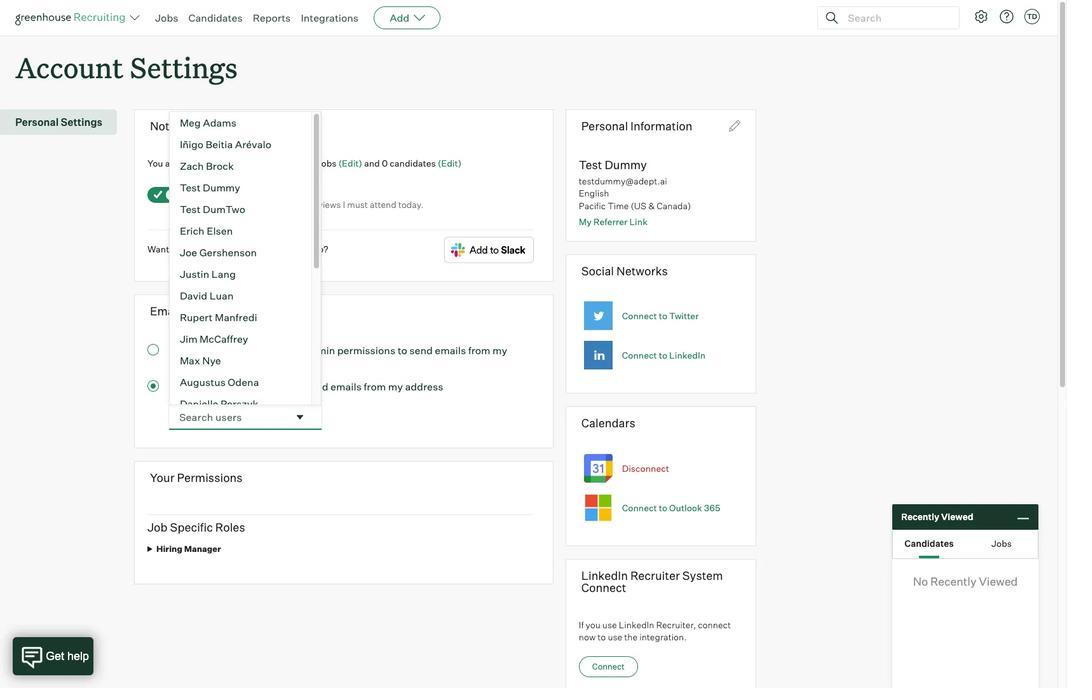 Task type: locate. For each thing, give the bounding box(es) containing it.
candidates
[[189, 11, 243, 24], [905, 538, 954, 548]]

1 horizontal spatial from
[[468, 344, 491, 356]]

2 vertical spatial email
[[208, 199, 230, 210]]

linkedin left recruiter
[[582, 568, 628, 582]]

1 horizontal spatial 0
[[382, 157, 388, 168]]

2 (edit) from the left
[[438, 157, 462, 168]]

this
[[188, 199, 206, 210]]

permissions right the your
[[177, 470, 243, 484]]

email down interview
[[208, 199, 230, 210]]

erich
[[180, 224, 205, 237]]

1 vertical spatial allow
[[169, 380, 195, 393]]

1 vertical spatial dummy
[[203, 181, 240, 194]]

1 horizontal spatial my
[[493, 344, 508, 356]]

candidates inside tab list
[[905, 538, 954, 548]]

1 horizontal spatial address
[[405, 380, 444, 393]]

emails
[[435, 344, 466, 356], [331, 380, 362, 393]]

0 vertical spatial linkedin
[[670, 350, 706, 361]]

test dummy
[[180, 181, 240, 194]]

btn add to slack image
[[444, 237, 534, 264]]

connect to twitter
[[622, 311, 699, 321]]

1 horizontal spatial emails
[[435, 344, 466, 356]]

linkedin up the
[[619, 619, 655, 630]]

twitter
[[670, 311, 699, 321]]

if you use linkedin recruiter, connect now to use the integration.
[[579, 619, 731, 642]]

None field
[[169, 404, 322, 430]]

notification
[[150, 119, 212, 133]]

your permissions
[[150, 470, 243, 484]]

connect up you
[[582, 581, 627, 595]]

jim mccaffrey option
[[170, 328, 311, 349]]

you are receiving email notifications on 0 jobs (edit) and 0 candidates (edit)
[[147, 157, 462, 168]]

1 vertical spatial linkedin
[[582, 568, 628, 582]]

adams
[[203, 116, 237, 129]]

to inside allow anyone with job or site admin permissions to send emails from my address
[[398, 344, 407, 356]]

luan
[[210, 289, 234, 302]]

(edit) link left and
[[339, 157, 362, 168]]

0 horizontal spatial viewed
[[942, 511, 974, 522]]

1 horizontal spatial dummy
[[605, 157, 647, 171]]

1 0 from the left
[[311, 157, 317, 168]]

1 vertical spatial from
[[364, 380, 386, 393]]

connect down connect to twitter
[[622, 350, 657, 361]]

viewed
[[942, 511, 974, 522], [979, 574, 1018, 588]]

testdummy@adept.ai
[[579, 175, 667, 186]]

hiring manager
[[156, 543, 221, 554]]

1 vertical spatial candidates
[[905, 538, 954, 548]]

send up toggle flyout image
[[305, 380, 328, 393]]

1 vertical spatial recently
[[931, 574, 977, 588]]

to
[[171, 244, 180, 255], [659, 311, 668, 321], [398, 344, 407, 356], [659, 350, 668, 361], [293, 380, 303, 393], [659, 502, 668, 513], [598, 632, 606, 642]]

augustus odena
[[180, 376, 259, 388]]

linkedin inside if you use linkedin recruiter, connect now to use the integration.
[[619, 619, 655, 630]]

0 horizontal spatial personal
[[15, 116, 59, 129]]

test for test dummy testdummy@adept.ai english pacific time (us & canada) my referrer link
[[579, 157, 602, 171]]

recently
[[902, 511, 940, 522], [931, 574, 977, 588]]

if
[[579, 619, 584, 630]]

2 allow from the top
[[169, 380, 195, 393]]

test down daily
[[180, 203, 201, 215]]

0 horizontal spatial dummy
[[203, 181, 240, 194]]

0 horizontal spatial (edit) link
[[339, 157, 362, 168]]

joe gershenson
[[180, 246, 257, 259]]

rupert manfredi option
[[170, 306, 311, 328]]

dummy
[[605, 157, 647, 171], [203, 181, 240, 194]]

0 horizontal spatial 0
[[311, 157, 317, 168]]

jim mccaffrey
[[180, 332, 248, 345]]

allow inside allow anyone with job or site admin permissions to send emails from my address
[[169, 344, 195, 356]]

edit image
[[729, 120, 741, 132]]

settings down account
[[61, 116, 102, 129]]

candidates down recently viewed
[[905, 538, 954, 548]]

dummy inside test dummy testdummy@adept.ai english pacific time (us & canada) my referrer link
[[605, 157, 647, 171]]

connect for outlook
[[622, 502, 657, 513]]

allow
[[169, 344, 195, 356], [169, 380, 195, 393]]

to down connect to twitter
[[659, 350, 668, 361]]

jobs
[[319, 157, 337, 168]]

btn-add-to-slack link
[[444, 237, 534, 265]]

my
[[493, 344, 508, 356], [388, 380, 403, 393]]

list box
[[169, 111, 322, 652]]

send right permissions
[[410, 344, 433, 356]]

dummy down brock
[[203, 181, 240, 194]]

1 horizontal spatial candidates
[[905, 538, 954, 548]]

1 vertical spatial jobs
[[992, 538, 1012, 548]]

rupert manfredi
[[180, 311, 257, 323]]

1 (edit) link from the left
[[339, 157, 362, 168]]

must
[[347, 199, 368, 210]]

notification preferences
[[150, 119, 279, 133]]

candidates
[[390, 157, 436, 168]]

1 vertical spatial email
[[291, 186, 314, 197]]

allow up danielle
[[169, 380, 195, 393]]

meg adams
[[180, 116, 237, 129]]

0 horizontal spatial send
[[305, 380, 328, 393]]

0 vertical spatial candidates
[[189, 11, 243, 24]]

jobs
[[155, 11, 178, 24], [992, 538, 1012, 548]]

connect
[[622, 311, 657, 321], [622, 350, 657, 361], [622, 502, 657, 513], [582, 581, 627, 595], [592, 661, 625, 671]]

(edit) link
[[339, 157, 362, 168], [438, 157, 462, 168]]

on
[[299, 157, 309, 168]]

(edit)
[[339, 157, 362, 168], [438, 157, 462, 168]]

0 vertical spatial permissions
[[182, 304, 248, 318]]

toggle flyout image
[[294, 410, 306, 423]]

0
[[311, 157, 317, 168], [382, 157, 388, 168]]

1 horizontal spatial jobs
[[992, 538, 1012, 548]]

jobs inside tab list
[[992, 538, 1012, 548]]

you
[[147, 157, 163, 168]]

2 vertical spatial test
[[180, 203, 201, 215]]

0 vertical spatial send
[[410, 344, 433, 356]]

1 allow from the top
[[169, 344, 195, 356]]

nye
[[202, 354, 221, 367]]

test
[[579, 157, 602, 171], [180, 181, 201, 194], [180, 203, 201, 215]]

my referrer link link
[[579, 216, 648, 227]]

emails inside allow anyone with job or site admin permissions to send emails from my address
[[435, 344, 466, 356]]

0 vertical spatial email
[[221, 157, 243, 168]]

0 horizontal spatial address
[[169, 359, 207, 372]]

meg adams option
[[170, 112, 311, 133]]

connect to outlook 365
[[622, 502, 721, 513]]

jobs left candidates link
[[155, 11, 178, 24]]

0 vertical spatial dummy
[[605, 157, 647, 171]]

0 horizontal spatial emails
[[331, 380, 362, 393]]

1 (edit) from the left
[[339, 157, 362, 168]]

1 vertical spatial test
[[180, 181, 201, 194]]

365
[[704, 502, 721, 513]]

time
[[608, 200, 629, 211]]

0 vertical spatial address
[[169, 359, 207, 372]]

1 vertical spatial address
[[405, 380, 444, 393]]

joe gershenson option
[[170, 241, 311, 263]]

0 right and
[[382, 157, 388, 168]]

the
[[625, 632, 638, 642]]

tab list
[[893, 530, 1038, 558]]

use
[[603, 619, 617, 630], [608, 632, 623, 642]]

allow left nye
[[169, 344, 195, 356]]

test up this
[[180, 181, 201, 194]]

1 horizontal spatial (edit)
[[438, 157, 462, 168]]

0 vertical spatial allow
[[169, 344, 195, 356]]

test inside test dummy testdummy@adept.ai english pacific time (us & canada) my referrer link
[[579, 157, 602, 171]]

allow only specific people to send emails from my address
[[169, 380, 444, 393]]

test dummy testdummy@adept.ai english pacific time (us & canada) my referrer link
[[579, 157, 691, 227]]

0 horizontal spatial from
[[364, 380, 386, 393]]

td
[[1027, 12, 1038, 21]]

email for reminder
[[291, 186, 314, 197]]

(edit) right candidates at top left
[[438, 157, 462, 168]]

networks
[[617, 264, 668, 278]]

account settings
[[15, 48, 238, 86]]

test for test dummy
[[180, 181, 201, 194]]

test dummy option
[[170, 176, 311, 198]]

odena
[[228, 376, 259, 388]]

personal for personal information
[[582, 119, 628, 133]]

0 horizontal spatial settings
[[61, 116, 102, 129]]

1 vertical spatial notifications
[[218, 244, 269, 255]]

system
[[683, 568, 723, 582]]

0 vertical spatial notifications
[[245, 157, 297, 168]]

1 vertical spatial settings
[[61, 116, 102, 129]]

connect down disconnect 'link'
[[622, 502, 657, 513]]

1 horizontal spatial viewed
[[979, 574, 1018, 588]]

email up the of
[[291, 186, 314, 197]]

settings down jobs link
[[130, 48, 238, 86]]

use right you
[[603, 619, 617, 630]]

(edit) left and
[[339, 157, 362, 168]]

personal for personal settings
[[15, 116, 59, 129]]

0 vertical spatial settings
[[130, 48, 238, 86]]

1 vertical spatial viewed
[[979, 574, 1018, 588]]

daily
[[188, 186, 209, 197]]

linkedin down twitter at the right of page
[[670, 350, 706, 361]]

test for test dumtwo
[[180, 203, 201, 215]]

manager
[[184, 543, 221, 554]]

0 vertical spatial viewed
[[942, 511, 974, 522]]

Search users text field
[[169, 404, 289, 430]]

justin lang option
[[170, 263, 311, 285]]

connect down now
[[592, 661, 625, 671]]

email down iñigo beitia arévalo
[[221, 157, 243, 168]]

list box containing meg adams
[[169, 111, 322, 652]]

admin
[[305, 344, 335, 356]]

notifications down arévalo
[[245, 157, 297, 168]]

2 (edit) link from the left
[[438, 157, 462, 168]]

0 vertical spatial from
[[468, 344, 491, 356]]

test up english
[[579, 157, 602, 171]]

david luan option
[[170, 285, 311, 306]]

0 vertical spatial jobs
[[155, 11, 178, 24]]

zach brock option
[[170, 155, 311, 176]]

david luan
[[180, 289, 234, 302]]

(edit) link right candidates at top left
[[438, 157, 462, 168]]

settings inside personal settings link
[[61, 116, 102, 129]]

connect left twitter at the right of page
[[622, 311, 657, 321]]

pacific
[[579, 200, 606, 211]]

1 horizontal spatial settings
[[130, 48, 238, 86]]

interviews
[[299, 199, 341, 210]]

0 vertical spatial emails
[[435, 344, 466, 356]]

integrations
[[301, 11, 359, 24]]

2 vertical spatial linkedin
[[619, 619, 655, 630]]

jobs up 'no recently viewed'
[[992, 538, 1012, 548]]

1 horizontal spatial send
[[410, 344, 433, 356]]

0 right 'on'
[[311, 157, 317, 168]]

dummy up testdummy@adept.ai
[[605, 157, 647, 171]]

site
[[286, 344, 303, 356]]

permissions down the luan
[[182, 304, 248, 318]]

candidates right jobs link
[[189, 11, 243, 24]]

to right now
[[598, 632, 606, 642]]

erich elsen
[[180, 224, 233, 237]]

1 vertical spatial permissions
[[177, 470, 243, 484]]

email for receiving
[[221, 157, 243, 168]]

dummy inside option
[[203, 181, 240, 194]]

0 horizontal spatial (edit)
[[339, 157, 362, 168]]

0 vertical spatial my
[[493, 344, 508, 356]]

list
[[276, 199, 288, 210]]

use left the
[[608, 632, 623, 642]]

meg
[[180, 116, 201, 129]]

edit link
[[729, 120, 741, 135]]

0 vertical spatial use
[[603, 619, 617, 630]]

0 horizontal spatial jobs
[[155, 11, 178, 24]]

dummy for test dummy
[[203, 181, 240, 194]]

&
[[649, 200, 655, 211]]

notifications for your
[[218, 244, 269, 255]]

1 horizontal spatial personal
[[582, 119, 628, 133]]

manfredi
[[215, 311, 257, 323]]

0 horizontal spatial my
[[388, 380, 403, 393]]

to right permissions
[[398, 344, 407, 356]]

0 vertical spatial test
[[579, 157, 602, 171]]

1 horizontal spatial (edit) link
[[438, 157, 462, 168]]

from inside allow anyone with job or site admin permissions to send emails from my address
[[468, 344, 491, 356]]

my
[[579, 216, 592, 227]]

notifications down erich elsen option
[[218, 244, 269, 255]]

1 vertical spatial emails
[[331, 380, 362, 393]]

your
[[150, 470, 175, 484]]



Task type: vqa. For each thing, say whether or not it's contained in the screenshot.
Personal associated with Personal Settings
yes



Task type: describe. For each thing, give the bounding box(es) containing it.
erich elsen option
[[170, 220, 311, 241]]

are
[[165, 157, 178, 168]]

account
[[15, 48, 123, 86]]

connect
[[698, 619, 731, 630]]

gershenson
[[199, 246, 257, 259]]

danielle perszyk
[[180, 397, 258, 410]]

dummy for test dummy testdummy@adept.ai english pacific time (us & canada) my referrer link
[[605, 157, 647, 171]]

2 0 from the left
[[382, 157, 388, 168]]

connect for twitter
[[622, 311, 657, 321]]

jobs link
[[155, 11, 178, 24]]

job
[[257, 344, 272, 356]]

test dumtwo option
[[170, 198, 311, 220]]

max nye option
[[170, 349, 311, 371]]

greenhouse recruiting image
[[15, 10, 130, 25]]

recruiter,
[[657, 619, 696, 630]]

to right people
[[293, 380, 303, 393]]

my inside allow anyone with job or site admin permissions to send emails from my address
[[493, 344, 508, 356]]

zach
[[180, 159, 204, 172]]

connect inside linkedin recruiter system connect
[[582, 581, 627, 595]]

notifications for email
[[245, 157, 297, 168]]

iñigo beitia arévalo option
[[170, 133, 311, 155]]

get
[[182, 244, 195, 255]]

want to get your notifications via slack too?
[[147, 244, 329, 255]]

roles
[[215, 520, 245, 534]]

Search text field
[[845, 9, 948, 27]]

allow anyone with job or site admin permissions to send emails from my address
[[169, 344, 508, 372]]

connect for linkedin
[[622, 350, 657, 361]]

perszyk
[[221, 397, 258, 410]]

now
[[579, 632, 596, 642]]

mccaffrey
[[200, 332, 248, 345]]

of
[[290, 199, 297, 210]]

td button
[[1022, 6, 1043, 27]]

too?
[[310, 244, 329, 255]]

connect to twitter link
[[622, 311, 699, 321]]

and
[[364, 157, 380, 168]]

slack
[[285, 244, 308, 255]]

1 vertical spatial send
[[305, 380, 328, 393]]

reports link
[[253, 11, 291, 24]]

linkedin recruiter system connect
[[582, 568, 723, 595]]

with
[[234, 344, 255, 356]]

linkedin inside linkedin recruiter system connect
[[582, 568, 628, 582]]

i
[[343, 199, 345, 210]]

job
[[147, 520, 168, 534]]

iñigo
[[180, 138, 204, 150]]

add
[[390, 11, 410, 24]]

checkmark image
[[153, 190, 163, 199]]

connect to linkedin
[[622, 350, 706, 361]]

danielle perszyk option
[[170, 393, 311, 414]]

interview
[[211, 186, 250, 197]]

to left get
[[171, 244, 180, 255]]

connect to outlook 365 link
[[622, 502, 721, 513]]

email permissions
[[150, 304, 248, 318]]

contains
[[232, 199, 267, 210]]

address inside allow anyone with job or site admin permissions to send emails from my address
[[169, 359, 207, 372]]

configure image
[[974, 9, 989, 24]]

integration.
[[640, 632, 687, 642]]

settings for personal settings
[[61, 116, 102, 129]]

to left outlook
[[659, 502, 668, 513]]

disconnect
[[622, 463, 670, 474]]

0 vertical spatial recently
[[902, 511, 940, 522]]

to left twitter at the right of page
[[659, 311, 668, 321]]

preferences
[[215, 119, 279, 133]]

allow for allow only specific people to send emails from my address
[[169, 380, 195, 393]]

max nye
[[180, 354, 221, 367]]

disconnect link
[[622, 463, 670, 474]]

link
[[630, 216, 648, 227]]

personal information
[[582, 119, 693, 133]]

0 horizontal spatial candidates
[[189, 11, 243, 24]]

personal settings link
[[15, 115, 112, 130]]

attend
[[370, 199, 397, 210]]

brock
[[206, 159, 234, 172]]

beitia
[[206, 138, 233, 150]]

tab list containing candidates
[[893, 530, 1038, 558]]

candidates link
[[189, 11, 243, 24]]

permissions
[[337, 344, 396, 356]]

people
[[259, 380, 291, 393]]

david
[[180, 289, 207, 302]]

specific
[[220, 380, 257, 393]]

daily interview reminder email this email contains a list of interviews i must attend today.
[[188, 186, 424, 210]]

justin
[[180, 267, 209, 280]]

elsen
[[207, 224, 233, 237]]

zach brock
[[180, 159, 234, 172]]

reminder
[[251, 186, 289, 197]]

iñigo beitia arévalo
[[180, 138, 272, 150]]

recruiter
[[631, 568, 680, 582]]

send inside allow anyone with job or site admin permissions to send emails from my address
[[410, 344, 433, 356]]

augustus
[[180, 376, 226, 388]]

no recently viewed
[[914, 574, 1018, 588]]

permissions for your permissions
[[177, 470, 243, 484]]

specific
[[170, 520, 213, 534]]

permissions for email permissions
[[182, 304, 248, 318]]

hiring
[[156, 543, 182, 554]]

no
[[914, 574, 929, 588]]

want
[[147, 244, 169, 255]]

arévalo
[[235, 138, 272, 150]]

today.
[[399, 199, 424, 210]]

connect to linkedin link
[[622, 350, 706, 361]]

information
[[631, 119, 693, 133]]

job specific roles
[[147, 520, 245, 534]]

recently viewed
[[902, 511, 974, 522]]

danielle
[[180, 397, 218, 410]]

only
[[198, 380, 218, 393]]

1 vertical spatial use
[[608, 632, 623, 642]]

justin lang
[[180, 267, 236, 280]]

1 vertical spatial my
[[388, 380, 403, 393]]

allow for allow anyone with job or site admin permissions to send emails from my address
[[169, 344, 195, 356]]

english
[[579, 188, 609, 199]]

settings for account settings
[[130, 48, 238, 86]]

personal settings
[[15, 116, 102, 129]]

anyone
[[198, 344, 232, 356]]

outlook
[[670, 502, 703, 513]]

augustus odena option
[[170, 371, 311, 393]]

your
[[197, 244, 216, 255]]

to inside if you use linkedin recruiter, connect now to use the integration.
[[598, 632, 606, 642]]

social networks
[[582, 264, 668, 278]]



